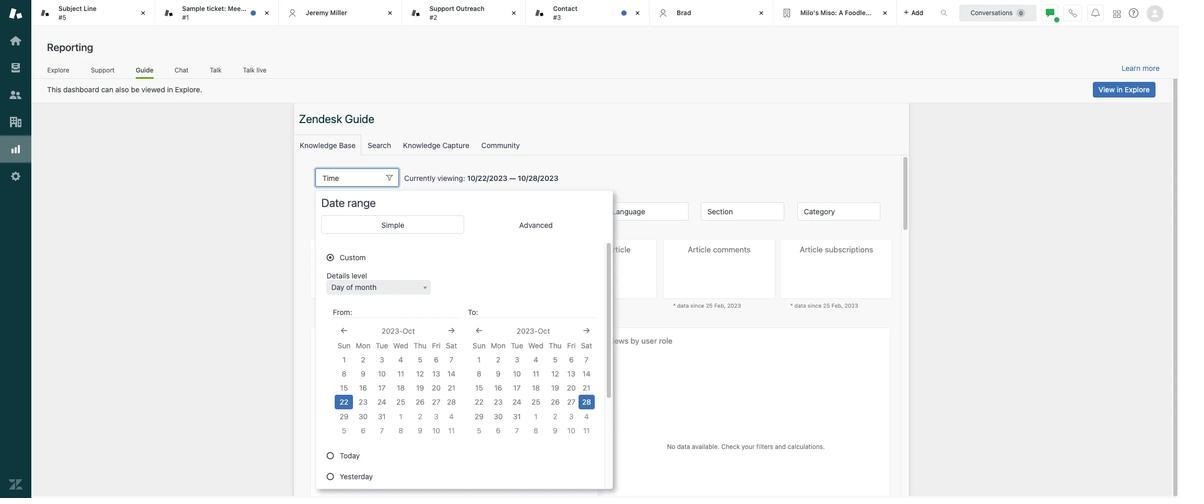 Task type: describe. For each thing, give the bounding box(es) containing it.
support for support
[[91, 66, 115, 74]]

conversations button
[[960, 4, 1037, 21]]

jeremy miller
[[306, 9, 347, 17]]

1 in from the left
[[167, 85, 173, 94]]

contact #3
[[553, 5, 578, 21]]

zendesk support image
[[9, 7, 22, 20]]

live
[[257, 66, 267, 74]]

this dashboard can also be viewed in explore.
[[47, 85, 202, 94]]

close image for jeremy miller
[[385, 8, 396, 18]]

tabs tab list
[[31, 0, 930, 26]]

1 close image from the left
[[262, 8, 272, 18]]

talk link
[[210, 66, 222, 77]]

views image
[[9, 61, 22, 75]]

miso:
[[821, 9, 838, 17]]

button displays agent's chat status as online. image
[[1046, 9, 1055, 17]]

sample ticket: meet the ticket #1
[[182, 5, 274, 21]]

0 vertical spatial explore
[[47, 66, 69, 74]]

view
[[1099, 85, 1115, 94]]

#3
[[553, 13, 561, 21]]

talk for talk
[[210, 66, 222, 74]]

the
[[245, 5, 255, 13]]

jeremy
[[306, 9, 329, 17]]

tab containing contact
[[526, 0, 650, 26]]

explore.
[[175, 85, 202, 94]]

ticket
[[257, 5, 274, 13]]

tab containing sample ticket: meet the ticket
[[155, 0, 279, 26]]

chat link
[[174, 66, 189, 77]]

admin image
[[9, 170, 22, 183]]

#2
[[430, 13, 437, 21]]

get started image
[[9, 34, 22, 48]]

a
[[839, 9, 844, 17]]

main element
[[0, 0, 31, 499]]

also
[[115, 85, 129, 94]]

notifications image
[[1092, 9, 1100, 17]]

milo's
[[801, 9, 819, 17]]

add
[[912, 9, 924, 16]]

foodlez
[[845, 9, 870, 17]]

chat
[[175, 66, 189, 74]]

conversations
[[971, 9, 1013, 16]]

brad
[[677, 9, 692, 17]]

tab containing subject line
[[31, 0, 155, 26]]

support outreach #2
[[430, 5, 485, 21]]



Task type: vqa. For each thing, say whether or not it's contained in the screenshot.
also
yes



Task type: locate. For each thing, give the bounding box(es) containing it.
1 horizontal spatial explore
[[1125, 85, 1150, 94]]

explore inside button
[[1125, 85, 1150, 94]]

subject
[[59, 5, 82, 13]]

close image inside milo's miso: a foodlez subsidiary tab
[[880, 8, 891, 18]]

1 horizontal spatial in
[[1117, 85, 1123, 94]]

3 tab from the left
[[402, 0, 526, 26]]

customers image
[[9, 88, 22, 102]]

support for support outreach #2
[[430, 5, 455, 13]]

talk
[[210, 66, 222, 74], [243, 66, 255, 74]]

close image inside jeremy miller tab
[[385, 8, 396, 18]]

1 tab from the left
[[31, 0, 155, 26]]

in inside button
[[1117, 85, 1123, 94]]

0 horizontal spatial explore
[[47, 66, 69, 74]]

explore link
[[47, 66, 70, 77]]

2 talk from the left
[[243, 66, 255, 74]]

learn more link
[[1122, 64, 1160, 73]]

0 horizontal spatial support
[[91, 66, 115, 74]]

support link
[[91, 66, 115, 77]]

view in explore button
[[1093, 82, 1156, 98]]

close image
[[138, 8, 148, 18], [385, 8, 396, 18], [756, 8, 767, 18]]

in right viewed
[[167, 85, 173, 94]]

1 horizontal spatial support
[[430, 5, 455, 13]]

explore up this
[[47, 66, 69, 74]]

brad tab
[[650, 0, 774, 26]]

guide
[[136, 66, 154, 74]]

line
[[84, 5, 97, 13]]

zendesk products image
[[1114, 10, 1121, 18]]

jeremy miller tab
[[279, 0, 402, 26]]

add button
[[897, 0, 930, 26]]

this
[[47, 85, 61, 94]]

learn more
[[1122, 64, 1160, 73]]

close image left brad
[[633, 8, 643, 18]]

close image
[[262, 8, 272, 18], [509, 8, 519, 18], [633, 8, 643, 18], [880, 8, 891, 18]]

explore down the 'learn more' 'link'
[[1125, 85, 1150, 94]]

talk left live
[[243, 66, 255, 74]]

guide link
[[136, 66, 154, 79]]

2 close image from the left
[[385, 8, 396, 18]]

meet
[[228, 5, 243, 13]]

can
[[101, 85, 113, 94]]

2 tab from the left
[[155, 0, 279, 26]]

1 close image from the left
[[138, 8, 148, 18]]

viewed
[[142, 85, 165, 94]]

subsidiary
[[871, 9, 904, 17]]

subject line #5
[[59, 5, 97, 21]]

0 horizontal spatial in
[[167, 85, 173, 94]]

1 vertical spatial explore
[[1125, 85, 1150, 94]]

in right view at the right top of the page
[[1117, 85, 1123, 94]]

talk inside talk link
[[210, 66, 222, 74]]

more
[[1143, 64, 1160, 73]]

support
[[430, 5, 455, 13], [91, 66, 115, 74]]

organizations image
[[9, 115, 22, 129]]

4 close image from the left
[[880, 8, 891, 18]]

reporting
[[47, 41, 93, 53]]

close image inside brad tab
[[756, 8, 767, 18]]

#5
[[59, 13, 66, 21]]

support up can
[[91, 66, 115, 74]]

miller
[[330, 9, 347, 17]]

be
[[131, 85, 140, 94]]

tab containing support outreach
[[402, 0, 526, 26]]

in
[[167, 85, 173, 94], [1117, 85, 1123, 94]]

close image right "the"
[[262, 8, 272, 18]]

zendesk image
[[9, 479, 22, 492]]

ticket:
[[207, 5, 226, 13]]

dashboard
[[63, 85, 99, 94]]

close image left "#3"
[[509, 8, 519, 18]]

0 horizontal spatial close image
[[138, 8, 148, 18]]

milo's miso: a foodlez subsidiary
[[801, 9, 904, 17]]

reporting image
[[9, 143, 22, 156]]

outreach
[[456, 5, 485, 13]]

3 close image from the left
[[633, 8, 643, 18]]

close image left the #2
[[385, 8, 396, 18]]

sample
[[182, 5, 205, 13]]

2 close image from the left
[[509, 8, 519, 18]]

talk live link
[[243, 66, 267, 77]]

learn
[[1122, 64, 1141, 73]]

talk live
[[243, 66, 267, 74]]

#1
[[182, 13, 189, 21]]

0 vertical spatial support
[[430, 5, 455, 13]]

1 vertical spatial support
[[91, 66, 115, 74]]

support up the #2
[[430, 5, 455, 13]]

talk right the chat
[[210, 66, 222, 74]]

close image left milo's
[[756, 8, 767, 18]]

close image right foodlez
[[880, 8, 891, 18]]

milo's miso: a foodlez subsidiary tab
[[774, 0, 904, 26]]

close image left #1 on the left of the page
[[138, 8, 148, 18]]

talk for talk live
[[243, 66, 255, 74]]

1 talk from the left
[[210, 66, 222, 74]]

tab
[[31, 0, 155, 26], [155, 0, 279, 26], [402, 0, 526, 26], [526, 0, 650, 26]]

1 horizontal spatial talk
[[243, 66, 255, 74]]

2 in from the left
[[1117, 85, 1123, 94]]

explore
[[47, 66, 69, 74], [1125, 85, 1150, 94]]

4 tab from the left
[[526, 0, 650, 26]]

0 horizontal spatial talk
[[210, 66, 222, 74]]

1 horizontal spatial close image
[[385, 8, 396, 18]]

talk inside talk live link
[[243, 66, 255, 74]]

view in explore
[[1099, 85, 1150, 94]]

2 horizontal spatial close image
[[756, 8, 767, 18]]

get help image
[[1130, 8, 1139, 18]]

support inside support outreach #2
[[430, 5, 455, 13]]

contact
[[553, 5, 578, 13]]

close image for brad
[[756, 8, 767, 18]]

3 close image from the left
[[756, 8, 767, 18]]



